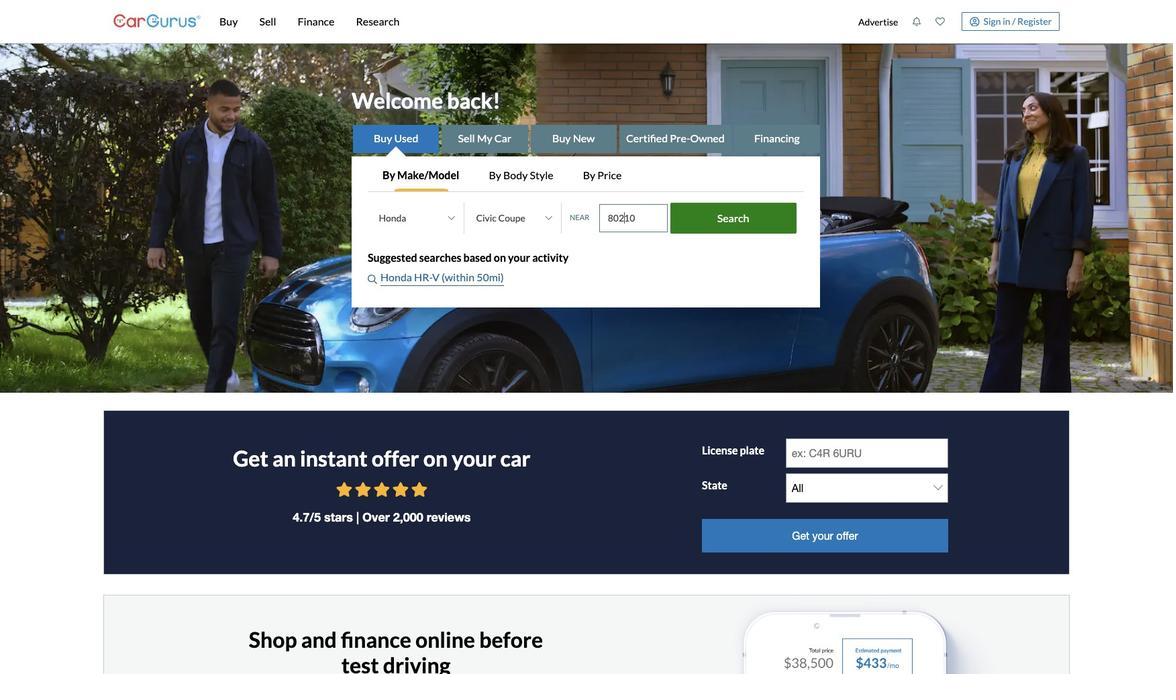 Task type: locate. For each thing, give the bounding box(es) containing it.
buy left sell dropdown button
[[220, 15, 238, 28]]

cargurus logo homepage link link
[[113, 2, 201, 41]]

car
[[500, 445, 531, 471]]

sell my car
[[458, 131, 512, 144]]

by
[[383, 168, 395, 181], [489, 168, 501, 181], [583, 168, 596, 181]]

finance button
[[287, 0, 345, 43]]

1 horizontal spatial buy
[[374, 131, 392, 144]]

0 horizontal spatial on
[[423, 445, 448, 471]]

buy inside buy dropdown button
[[220, 15, 238, 28]]

make/model
[[397, 168, 459, 181]]

welcome back!
[[352, 87, 501, 114]]

menu bar
[[201, 0, 851, 43]]

1 vertical spatial on
[[423, 445, 448, 471]]

shop
[[249, 626, 297, 652]]

2 by from the left
[[489, 168, 501, 181]]

0 horizontal spatial get
[[233, 445, 268, 471]]

before
[[479, 626, 543, 652]]

car
[[495, 131, 512, 144]]

3 by from the left
[[583, 168, 596, 181]]

body
[[503, 168, 528, 181]]

0 vertical spatial offer
[[372, 445, 419, 471]]

based
[[464, 251, 492, 264]]

buy for buy new
[[553, 131, 571, 144]]

None submit
[[670, 202, 797, 233]]

certified pre-owned
[[626, 131, 725, 144]]

0 horizontal spatial by
[[383, 168, 395, 181]]

price
[[598, 168, 622, 181]]

get an instant offer on your car
[[233, 445, 531, 471]]

0 horizontal spatial buy
[[220, 15, 238, 28]]

0 vertical spatial your
[[508, 251, 530, 264]]

get
[[233, 445, 268, 471], [792, 530, 810, 542]]

0 horizontal spatial sell
[[259, 15, 276, 28]]

1 horizontal spatial offer
[[837, 530, 858, 542]]

2 horizontal spatial buy
[[553, 131, 571, 144]]

/
[[1012, 15, 1016, 27]]

buy used
[[374, 131, 418, 144]]

an
[[273, 445, 296, 471]]

honda hr-v (within 50mi)
[[381, 270, 504, 283]]

by for by body style
[[489, 168, 501, 181]]

offer inside button
[[837, 530, 858, 542]]

style
[[530, 168, 554, 181]]

get for get an instant offer on your car
[[233, 445, 268, 471]]

hr-
[[414, 270, 432, 283]]

2,000
[[393, 509, 423, 524]]

sign in / register
[[984, 15, 1052, 27]]

0 vertical spatial sell
[[259, 15, 276, 28]]

by down buy used
[[383, 168, 395, 181]]

get your offer
[[792, 530, 858, 542]]

1 horizontal spatial sell
[[458, 131, 475, 144]]

0 vertical spatial get
[[233, 445, 268, 471]]

on
[[494, 251, 506, 264], [423, 445, 448, 471]]

by left the price
[[583, 168, 596, 181]]

1 vertical spatial get
[[792, 530, 810, 542]]

by left body
[[489, 168, 501, 181]]

Zip telephone field
[[600, 204, 667, 231]]

by price
[[583, 168, 622, 181]]

saved cars image
[[936, 17, 945, 26]]

my
[[477, 131, 493, 144]]

on up the reviews
[[423, 445, 448, 471]]

1 horizontal spatial by
[[489, 168, 501, 181]]

v
[[432, 270, 440, 283]]

stars
[[324, 509, 353, 524]]

searches
[[419, 251, 462, 264]]

1 horizontal spatial on
[[494, 251, 506, 264]]

2 horizontal spatial your
[[813, 530, 834, 542]]

your
[[508, 251, 530, 264], [452, 445, 496, 471], [813, 530, 834, 542]]

on up 50mi)
[[494, 251, 506, 264]]

offer
[[372, 445, 419, 471], [837, 530, 858, 542]]

license
[[702, 444, 738, 456]]

1 vertical spatial offer
[[837, 530, 858, 542]]

and
[[301, 626, 337, 652]]

research
[[356, 15, 400, 28]]

2 horizontal spatial by
[[583, 168, 596, 181]]

menu bar containing buy
[[201, 0, 851, 43]]

user icon image
[[970, 16, 980, 26]]

1 by from the left
[[383, 168, 395, 181]]

open notifications image
[[913, 17, 922, 26]]

0 vertical spatial on
[[494, 251, 506, 264]]

1 horizontal spatial your
[[508, 251, 530, 264]]

buy left new
[[553, 131, 571, 144]]

1 vertical spatial your
[[452, 445, 496, 471]]

1 vertical spatial sell
[[458, 131, 475, 144]]

suggested searches based on your activity
[[368, 251, 569, 264]]

1 horizontal spatial get
[[792, 530, 810, 542]]

buy new
[[553, 131, 595, 144]]

honda
[[381, 270, 412, 283]]

2 vertical spatial your
[[813, 530, 834, 542]]

shop and finance online before test driving
[[249, 626, 543, 674]]

sell left my
[[458, 131, 475, 144]]

register
[[1018, 15, 1052, 27]]

(within
[[442, 270, 475, 283]]

pre-
[[670, 131, 690, 144]]

sell button
[[249, 0, 287, 43]]

cargurus logo homepage link image
[[113, 2, 201, 41]]

state
[[702, 478, 728, 491]]

sell right buy dropdown button
[[259, 15, 276, 28]]

plate
[[740, 444, 765, 456]]

get inside 'get your offer' button
[[792, 530, 810, 542]]

sell inside dropdown button
[[259, 15, 276, 28]]

menu
[[851, 3, 1060, 40]]

buy left "used"
[[374, 131, 392, 144]]

sign
[[984, 15, 1001, 27]]

certified
[[626, 131, 668, 144]]

used
[[394, 131, 418, 144]]

License plate field
[[786, 438, 949, 468]]

sign in / register link
[[962, 12, 1060, 31]]

buy
[[220, 15, 238, 28], [374, 131, 392, 144], [553, 131, 571, 144]]

sell
[[259, 15, 276, 28], [458, 131, 475, 144]]



Task type: vqa. For each thing, say whether or not it's contained in the screenshot.
AT
no



Task type: describe. For each thing, give the bounding box(es) containing it.
by for by price
[[583, 168, 596, 181]]

50mi)
[[477, 270, 504, 283]]

0 horizontal spatial offer
[[372, 445, 419, 471]]

search image
[[368, 274, 377, 284]]

instant
[[300, 445, 368, 471]]

online
[[416, 626, 475, 652]]

get your offer button
[[702, 519, 949, 552]]

activity
[[532, 251, 569, 264]]

over
[[363, 509, 390, 524]]

near
[[570, 213, 590, 222]]

menu containing sign in / register
[[851, 3, 1060, 40]]

finance
[[341, 626, 411, 652]]

by for by make/model
[[383, 168, 395, 181]]

(within 50mi) link
[[442, 269, 504, 286]]

buy button
[[209, 0, 249, 43]]

4.7/5
[[293, 509, 321, 524]]

by make/model
[[383, 168, 459, 181]]

0 horizontal spatial your
[[452, 445, 496, 471]]

owned
[[690, 131, 725, 144]]

buy for buy
[[220, 15, 238, 28]]

test
[[342, 652, 379, 674]]

research button
[[345, 0, 410, 43]]

advertise link
[[851, 3, 906, 40]]

by body style
[[489, 168, 554, 181]]

financing
[[755, 131, 800, 144]]

advertise
[[859, 16, 898, 27]]

license plate
[[702, 444, 765, 456]]

welcome
[[352, 87, 443, 114]]

4.7/5 stars | over 2,000 reviews
[[293, 509, 471, 524]]

driving
[[383, 652, 451, 674]]

honda hr-v link
[[381, 269, 442, 286]]

sell for sell
[[259, 15, 276, 28]]

sell for sell my car
[[458, 131, 475, 144]]

in
[[1003, 15, 1011, 27]]

your inside button
[[813, 530, 834, 542]]

|
[[356, 509, 359, 524]]

finance
[[298, 15, 335, 28]]

suggested
[[368, 251, 417, 264]]

new
[[573, 131, 595, 144]]

buy for buy used
[[374, 131, 392, 144]]

get for get your offer
[[792, 530, 810, 542]]

reviews
[[427, 509, 471, 524]]

back!
[[447, 87, 501, 114]]



